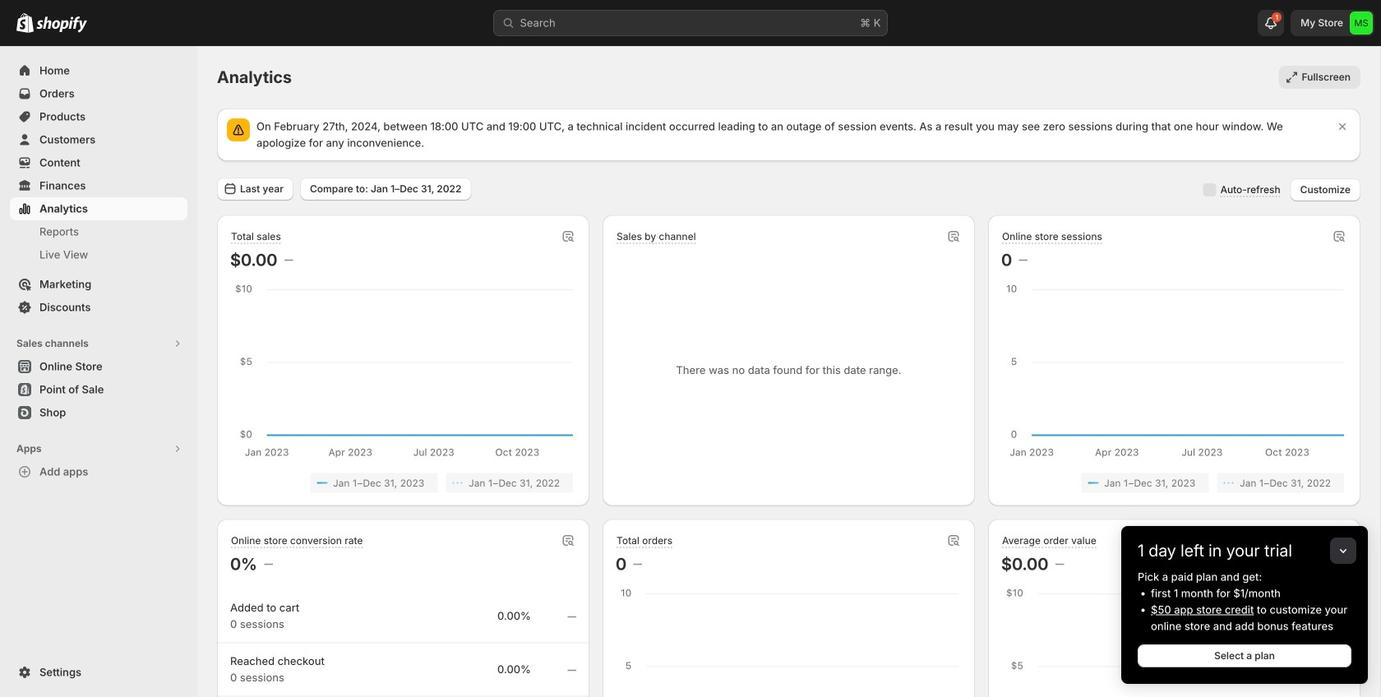 Task type: locate. For each thing, give the bounding box(es) containing it.
shopify image
[[36, 16, 87, 33]]

1 horizontal spatial list
[[1005, 473, 1344, 493]]

2 list from the left
[[1005, 473, 1344, 493]]

list
[[234, 473, 573, 493], [1005, 473, 1344, 493]]

0 horizontal spatial list
[[234, 473, 573, 493]]

shopify image
[[16, 13, 34, 33]]

my store image
[[1350, 12, 1373, 35]]

1 list from the left
[[234, 473, 573, 493]]



Task type: vqa. For each thing, say whether or not it's contained in the screenshot.
My Store icon
yes



